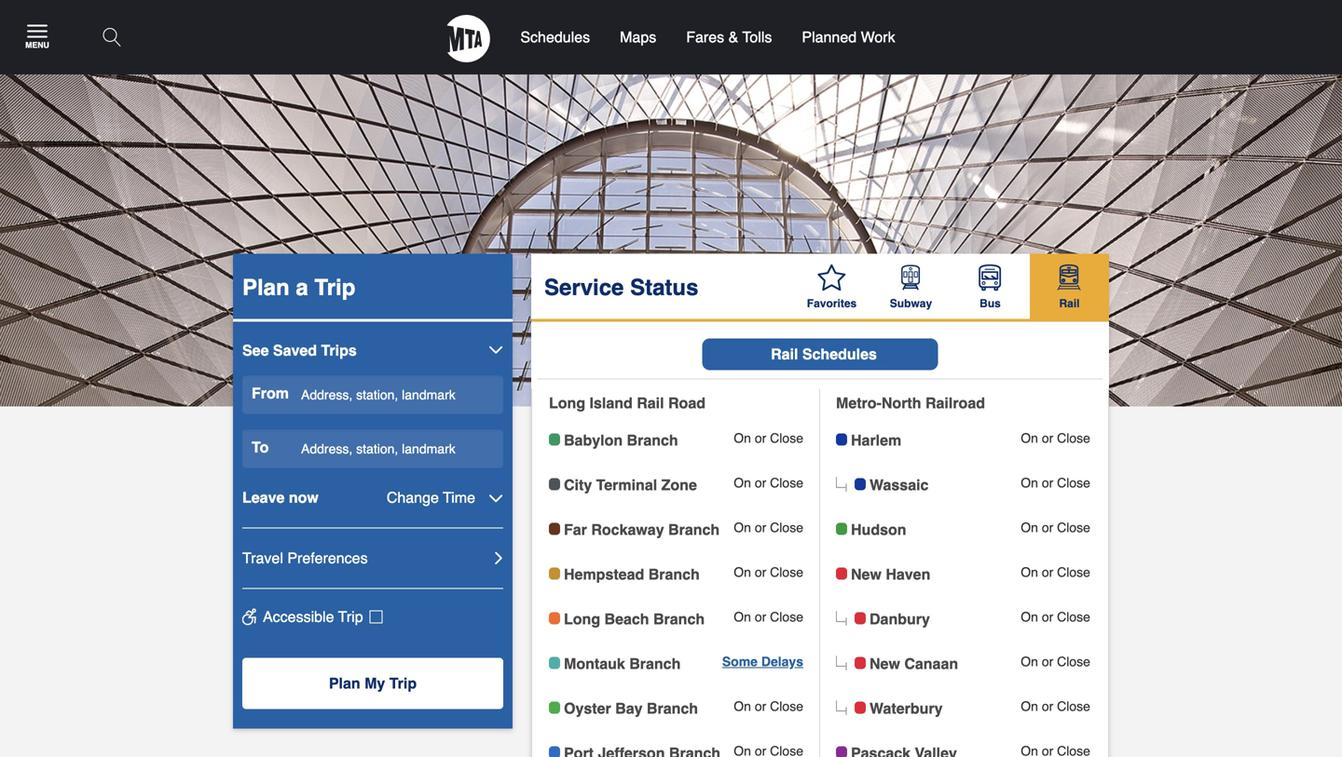 Task type: describe. For each thing, give the bounding box(es) containing it.
rail line city terminal zone list item
[[549, 476, 803, 494]]

subway link
[[871, 254, 951, 319]]

harlem
[[851, 432, 902, 449]]

on or close link for harlem
[[1021, 431, 1090, 446]]

rail line far rockaway branch list item
[[549, 520, 803, 539]]

on for hudson
[[1021, 520, 1038, 535]]

rail line oyster bay branch list item
[[549, 699, 803, 718]]

rail line harlem list item
[[836, 431, 1090, 449]]

To search field
[[242, 430, 503, 468]]

on or close for hempstead branch
[[734, 565, 803, 580]]

or for long beach branch
[[755, 610, 766, 625]]

or for babylon branch
[[755, 431, 766, 446]]

favorites
[[807, 297, 857, 310]]

rail link
[[1030, 254, 1109, 319]]

branch up rail line montauk branch list item
[[653, 611, 705, 628]]

on or close link for new haven
[[1021, 565, 1090, 580]]

rail line hudson list item
[[836, 520, 1090, 539]]

close for danbury
[[1057, 610, 1090, 625]]

accessible trip
[[263, 608, 363, 626]]

hudson
[[851, 521, 906, 539]]

on or close link for waterbury
[[1021, 699, 1090, 714]]

new for new haven
[[851, 566, 882, 583]]

or for danbury
[[1042, 610, 1054, 625]]

or for harlem
[[1042, 431, 1054, 446]]

on or close link for oyster bay branch
[[734, 699, 803, 714]]

metro-north railroad
[[836, 394, 985, 412]]

see saved trips
[[242, 342, 357, 359]]

close for hudson
[[1057, 520, 1090, 535]]

on or close link for hudson
[[1021, 520, 1090, 535]]

trip for plan a trip
[[314, 275, 355, 300]]

time
[[443, 489, 475, 506]]

on for danbury
[[1021, 610, 1038, 625]]

2 vertical spatial rail
[[637, 394, 664, 412]]

on for long beach branch
[[734, 610, 751, 625]]

rail line pascack valley list item
[[836, 745, 1090, 758]]

far rockaway branch
[[564, 521, 720, 539]]

on or close link for hempstead branch
[[734, 565, 803, 580]]

north
[[882, 394, 921, 412]]

From search field
[[242, 376, 503, 414]]

beach
[[604, 611, 649, 628]]

bay
[[615, 700, 643, 717]]

on or close link for far rockaway branch
[[734, 520, 803, 535]]

plan my trip
[[329, 675, 417, 692]]

plan a trip
[[242, 275, 355, 300]]

on or close for far rockaway branch
[[734, 520, 803, 535]]

on or close for harlem
[[1021, 431, 1090, 446]]

or for new haven
[[1042, 565, 1054, 580]]

planned work
[[802, 28, 895, 46]]

some delays
[[722, 655, 803, 669]]

plan my trip link
[[242, 658, 503, 710]]

waterbury
[[870, 700, 943, 717]]

rail line new haven list item
[[836, 565, 1090, 584]]

new haven
[[851, 566, 931, 583]]

city terminal zone
[[564, 477, 697, 494]]

rail line new canaan list item
[[836, 655, 1090, 673]]

branch inside list item
[[668, 521, 720, 539]]

planned
[[802, 28, 857, 46]]

travel
[[242, 550, 283, 567]]

status
[[630, 275, 699, 300]]

or for hudson
[[1042, 520, 1054, 535]]

see saved trips button
[[242, 319, 503, 362]]

far
[[564, 521, 587, 539]]

travel preferences button
[[242, 547, 503, 589]]

leave
[[242, 489, 285, 506]]

on for harlem
[[1021, 431, 1038, 446]]

plan for plan my trip
[[329, 675, 360, 692]]

on for wassaic
[[1021, 476, 1038, 490]]

on for far rockaway branch
[[734, 520, 751, 535]]

schedules inside 'link'
[[802, 346, 877, 363]]

on or close link for new canaan
[[1021, 655, 1090, 669]]

or for far rockaway branch
[[755, 520, 766, 535]]

or for new canaan
[[1042, 655, 1054, 669]]

service status
[[544, 275, 699, 300]]

rail line long beach branch list item
[[549, 610, 803, 628]]

close for new canaan
[[1057, 655, 1090, 669]]

canaan
[[904, 655, 958, 673]]

on or close link for babylon branch
[[734, 431, 803, 446]]

tolls
[[742, 28, 772, 46]]

&
[[728, 28, 738, 46]]

on or close link for wassaic
[[1021, 476, 1090, 490]]

to
[[252, 439, 269, 456]]

babylon branch
[[564, 432, 678, 449]]

oyster bay branch
[[564, 700, 698, 717]]

close for wassaic
[[1057, 476, 1090, 490]]

bus link
[[951, 254, 1030, 319]]

rail schedules
[[771, 346, 877, 363]]

or for oyster bay branch
[[755, 699, 766, 714]]

zone
[[661, 477, 697, 494]]

long island rail road
[[549, 394, 706, 412]]

change
[[387, 489, 439, 506]]

fares
[[686, 28, 724, 46]]

search image
[[103, 28, 121, 47]]

close for oyster bay branch
[[770, 699, 803, 714]]

city
[[564, 477, 592, 494]]

close for new haven
[[1057, 565, 1090, 580]]

delays
[[761, 655, 803, 669]]

hempstead
[[564, 566, 644, 583]]

navigation containing schedules
[[0, 0, 1342, 407]]

planned work link
[[787, 0, 910, 75]]

haven
[[886, 566, 931, 583]]

rail for rail
[[1059, 297, 1080, 310]]

plan for plan a trip
[[242, 275, 290, 300]]

1 vertical spatial trip
[[338, 608, 363, 626]]

list for rail
[[549, 431, 803, 758]]

rail line danbury list item
[[836, 610, 1090, 628]]

close for city terminal zone
[[770, 476, 803, 490]]

work
[[861, 28, 895, 46]]

some
[[722, 655, 758, 669]]

hempstead branch
[[564, 566, 700, 583]]

road
[[668, 394, 706, 412]]

close for long beach branch
[[770, 610, 803, 625]]



Task type: vqa. For each thing, say whether or not it's contained in the screenshot.
Leave
yes



Task type: locate. For each thing, give the bounding box(es) containing it.
list for railroad
[[836, 431, 1090, 758]]

new left canaan
[[870, 655, 900, 673]]

on or close for city terminal zone
[[734, 476, 803, 490]]

rail
[[1059, 297, 1080, 310], [771, 346, 798, 363], [637, 394, 664, 412]]

mta image
[[447, 15, 491, 62]]

on or close for babylon branch
[[734, 431, 803, 446]]

preferences
[[287, 550, 368, 567]]

0 horizontal spatial rail
[[637, 394, 664, 412]]

maps
[[620, 28, 656, 46]]

on inside rail line hempstead branch list item
[[734, 565, 751, 580]]

close
[[770, 431, 803, 446], [1057, 431, 1090, 446], [770, 476, 803, 490], [1057, 476, 1090, 490], [770, 520, 803, 535], [1057, 520, 1090, 535], [770, 565, 803, 580], [1057, 565, 1090, 580], [770, 610, 803, 625], [1057, 610, 1090, 625], [1057, 655, 1090, 669], [770, 699, 803, 714], [1057, 699, 1090, 714]]

on or close link inside rail line babylon branch list item
[[734, 431, 803, 446]]

on inside rail line far rockaway branch list item
[[734, 520, 751, 535]]

on or close link inside rail line oyster bay branch list item
[[734, 699, 803, 714]]

on inside list item
[[734, 476, 751, 490]]

new
[[851, 566, 882, 583], [870, 655, 900, 673]]

montauk branch
[[564, 655, 681, 673]]

close for hempstead branch
[[770, 565, 803, 580]]

on or close link inside rail line waterbury list item
[[1021, 699, 1090, 714]]

or inside rail line hudson list item
[[1042, 520, 1054, 535]]

babylon
[[564, 432, 623, 449]]

on for babylon branch
[[734, 431, 751, 446]]

close for far rockaway branch
[[770, 520, 803, 535]]

close inside "rail line new haven" list item
[[1057, 565, 1090, 580]]

accessible
[[263, 608, 334, 626]]

menu
[[25, 41, 49, 50]]

plan left a
[[242, 275, 290, 300]]

on or close for hudson
[[1021, 520, 1090, 535]]

on for new canaan
[[1021, 655, 1038, 669]]

on up some
[[734, 610, 751, 625]]

on or close for new canaan
[[1021, 655, 1090, 669]]

maps link
[[605, 0, 671, 75]]

or
[[755, 431, 766, 446], [1042, 431, 1054, 446], [755, 476, 766, 490], [1042, 476, 1054, 490], [755, 520, 766, 535], [1042, 520, 1054, 535], [755, 565, 766, 580], [1042, 565, 1054, 580], [755, 610, 766, 625], [1042, 610, 1054, 625], [1042, 655, 1054, 669], [755, 699, 766, 714], [1042, 699, 1054, 714]]

plan inside region
[[329, 675, 360, 692]]

close inside rail line wassaic list item
[[1057, 476, 1090, 490]]

on inside rail line danbury list item
[[1021, 610, 1038, 625]]

long beach branch
[[564, 611, 705, 628]]

close inside rail line danbury list item
[[1057, 610, 1090, 625]]

on or close inside rail line city terminal zone list item
[[734, 476, 803, 490]]

on or close link inside rail line far rockaway branch list item
[[734, 520, 803, 535]]

0 vertical spatial trip
[[314, 275, 355, 300]]

subway
[[890, 297, 932, 310]]

schedules left maps
[[520, 28, 590, 46]]

region
[[242, 319, 503, 710]]

list
[[549, 431, 803, 758], [836, 431, 1090, 758]]

tab list
[[792, 254, 1109, 319]]

on down rail line far rockaway branch list item
[[734, 565, 751, 580]]

branch
[[627, 432, 678, 449], [668, 521, 720, 539], [648, 566, 700, 583], [653, 611, 705, 628], [629, 655, 681, 673], [647, 700, 698, 717]]

branch down zone
[[668, 521, 720, 539]]

rail for rail schedules
[[771, 346, 798, 363]]

on or close inside rail line hudson list item
[[1021, 520, 1090, 535]]

schedules down "favorites"
[[802, 346, 877, 363]]

service
[[544, 275, 624, 300]]

saved
[[273, 342, 317, 359]]

rockaway
[[591, 521, 664, 539]]

my
[[365, 675, 385, 692]]

close inside rail line hudson list item
[[1057, 520, 1090, 535]]

2 vertical spatial trip
[[389, 675, 417, 692]]

close for babylon branch
[[770, 431, 803, 446]]

on or close
[[734, 431, 803, 446], [1021, 431, 1090, 446], [734, 476, 803, 490], [1021, 476, 1090, 490], [734, 520, 803, 535], [1021, 520, 1090, 535], [734, 565, 803, 580], [1021, 565, 1090, 580], [734, 610, 803, 625], [1021, 610, 1090, 625], [1021, 655, 1090, 669], [734, 699, 803, 714], [1021, 699, 1090, 714]]

close inside rail line long beach branch list item
[[770, 610, 803, 625]]

now
[[289, 489, 319, 506]]

on inside "rail line new haven" list item
[[1021, 565, 1038, 580]]

1 horizontal spatial list
[[836, 431, 1090, 758]]

2 list from the left
[[836, 431, 1090, 758]]

close inside rail line far rockaway branch list item
[[770, 520, 803, 535]]

or for wassaic
[[1042, 476, 1054, 490]]

on or close for oyster bay branch
[[734, 699, 803, 714]]

on or close inside rail line new canaan list item
[[1021, 655, 1090, 669]]

on or close link inside rail line wassaic list item
[[1021, 476, 1090, 490]]

bus
[[980, 297, 1001, 310]]

on or close inside rail line babylon branch list item
[[734, 431, 803, 446]]

on inside rail line new canaan list item
[[1021, 655, 1038, 669]]

list containing harlem
[[836, 431, 1090, 758]]

rail right bus
[[1059, 297, 1080, 310]]

or inside rail line wassaic list item
[[1042, 476, 1054, 490]]

close inside rail line new canaan list item
[[1057, 655, 1090, 669]]

leave now
[[242, 489, 319, 506]]

branch up rail line port jefferson branch list item at the bottom of the page
[[647, 700, 698, 717]]

trip right a
[[314, 275, 355, 300]]

1 vertical spatial new
[[870, 655, 900, 673]]

1 list from the left
[[549, 431, 803, 758]]

branch up rail line oyster bay branch list item
[[629, 655, 681, 673]]

close inside rail line city terminal zone list item
[[770, 476, 803, 490]]

danbury
[[870, 611, 930, 628]]

on or close inside rail line harlem list item
[[1021, 431, 1090, 446]]

or inside rail line new canaan list item
[[1042, 655, 1054, 669]]

change time
[[387, 489, 475, 506]]

rail inside 'link'
[[771, 346, 798, 363]]

0 vertical spatial plan
[[242, 275, 290, 300]]

1 horizontal spatial schedules
[[802, 346, 877, 363]]

1 vertical spatial rail
[[771, 346, 798, 363]]

on down rail line hudson list item
[[1021, 565, 1038, 580]]

on for hempstead branch
[[734, 565, 751, 580]]

terminal
[[596, 477, 657, 494]]

close inside rail line oyster bay branch list item
[[770, 699, 803, 714]]

1 horizontal spatial rail
[[771, 346, 798, 363]]

rail down favorites link
[[771, 346, 798, 363]]

1 vertical spatial plan
[[329, 675, 360, 692]]

plan
[[242, 275, 290, 300], [329, 675, 360, 692]]

region containing see saved trips
[[242, 319, 503, 710]]

1 horizontal spatial plan
[[329, 675, 360, 692]]

on or close for new haven
[[1021, 565, 1090, 580]]

schedules
[[520, 28, 590, 46], [802, 346, 877, 363]]

1 vertical spatial schedules
[[802, 346, 877, 363]]

close for harlem
[[1057, 431, 1090, 446]]

on inside rail line oyster bay branch list item
[[734, 699, 751, 714]]

schedules link
[[506, 0, 605, 75]]

on or close link inside rail line danbury list item
[[1021, 610, 1090, 625]]

on
[[734, 431, 751, 446], [1021, 431, 1038, 446], [734, 476, 751, 490], [1021, 476, 1038, 490], [734, 520, 751, 535], [1021, 520, 1038, 535], [734, 565, 751, 580], [1021, 565, 1038, 580], [734, 610, 751, 625], [1021, 610, 1038, 625], [1021, 655, 1038, 669], [734, 699, 751, 714], [1021, 699, 1038, 714]]

on or close link inside rail line city terminal zone list item
[[734, 476, 803, 490]]

rail line port jefferson branch list item
[[549, 745, 803, 758]]

rail schedules link
[[702, 339, 938, 370]]

new for new canaan
[[870, 655, 900, 673]]

long for long beach branch
[[564, 611, 600, 628]]

travel preferences
[[242, 550, 368, 567]]

long inside rail line long beach branch list item
[[564, 611, 600, 628]]

1 vertical spatial long
[[564, 611, 600, 628]]

2 horizontal spatial rail
[[1059, 297, 1080, 310]]

0 vertical spatial new
[[851, 566, 882, 583]]

on up rail line city terminal zone list item
[[734, 431, 751, 446]]

on or close inside rail line wassaic list item
[[1021, 476, 1090, 490]]

on down some
[[734, 699, 751, 714]]

on for oyster bay branch
[[734, 699, 751, 714]]

on or close link inside rail line hudson list item
[[1021, 520, 1090, 535]]

or for city terminal zone
[[755, 476, 766, 490]]

or for waterbury
[[1042, 699, 1054, 714]]

oyster
[[564, 700, 611, 717]]

close for waterbury
[[1057, 699, 1090, 714]]

trip
[[314, 275, 355, 300], [338, 608, 363, 626], [389, 675, 417, 692]]

branch up rail line long beach branch list item
[[648, 566, 700, 583]]

on or close inside rail line waterbury list item
[[1021, 699, 1090, 714]]

rail line babylon branch list item
[[549, 431, 803, 449]]

on right zone
[[734, 476, 751, 490]]

or inside rail line harlem list item
[[1042, 431, 1054, 446]]

close inside rail line waterbury list item
[[1057, 699, 1090, 714]]

metro-
[[836, 394, 882, 412]]

on inside rail line waterbury list item
[[1021, 699, 1038, 714]]

on or close link for city terminal zone
[[734, 476, 803, 490]]

on inside rail line wassaic list item
[[1021, 476, 1038, 490]]

on or close inside rail line long beach branch list item
[[734, 610, 803, 625]]

on down rail line city terminal zone list item
[[734, 520, 751, 535]]

or inside rail line long beach branch list item
[[755, 610, 766, 625]]

on or close link inside rail line long beach branch list item
[[734, 610, 803, 625]]

0 horizontal spatial schedules
[[520, 28, 590, 46]]

on down rail line new canaan list item at the right bottom
[[1021, 699, 1038, 714]]

0 vertical spatial long
[[549, 394, 585, 412]]

long left island
[[549, 394, 585, 412]]

new canaan
[[870, 655, 958, 673]]

0 horizontal spatial plan
[[242, 275, 290, 300]]

rail left "road"
[[637, 394, 664, 412]]

new left 'haven'
[[851, 566, 882, 583]]

on or close link inside rail line hempstead branch list item
[[734, 565, 803, 580]]

on for waterbury
[[1021, 699, 1038, 714]]

on inside list item
[[734, 610, 751, 625]]

or inside rail line waterbury list item
[[1042, 699, 1054, 714]]

branch down long island rail road
[[627, 432, 678, 449]]

or inside "rail line new haven" list item
[[1042, 565, 1054, 580]]

on or close link
[[734, 431, 803, 446], [1021, 431, 1090, 446], [734, 476, 803, 490], [1021, 476, 1090, 490], [734, 520, 803, 535], [1021, 520, 1090, 535], [734, 565, 803, 580], [1021, 565, 1090, 580], [734, 610, 803, 625], [1021, 610, 1090, 625], [1021, 655, 1090, 669], [734, 699, 803, 714], [1021, 699, 1090, 714]]

island
[[590, 394, 633, 412]]

fares & tolls
[[686, 28, 772, 46]]

see
[[242, 342, 269, 359]]

on up rail line wassaic list item on the right bottom
[[1021, 431, 1038, 446]]

rail line montauk branch list item
[[549, 655, 803, 673]]

tab list containing favorites
[[792, 254, 1109, 319]]

or inside rail line city terminal zone list item
[[755, 476, 766, 490]]

trip right "accessible"
[[338, 608, 363, 626]]

a
[[296, 275, 308, 300]]

on or close for danbury
[[1021, 610, 1090, 625]]

on or close link for long beach branch
[[734, 610, 803, 625]]

on or close for long beach branch
[[734, 610, 803, 625]]

or inside rail line danbury list item
[[1042, 610, 1054, 625]]

on or close inside rail line oyster bay branch list item
[[734, 699, 803, 714]]

montauk
[[564, 655, 625, 673]]

on for city terminal zone
[[734, 476, 751, 490]]

on or close link inside "rail line new haven" list item
[[1021, 565, 1090, 580]]

on or close inside rail line hempstead branch list item
[[734, 565, 803, 580]]

0 vertical spatial rail
[[1059, 297, 1080, 310]]

from
[[252, 385, 289, 402]]

on down rail line harlem list item
[[1021, 476, 1038, 490]]

some delays link
[[722, 655, 803, 669]]

or inside rail line babylon branch list item
[[755, 431, 766, 446]]

on inside rail line harlem list item
[[1021, 431, 1038, 446]]

long left beach
[[564, 611, 600, 628]]

wassaic
[[870, 477, 929, 494]]

on or close inside rail line danbury list item
[[1021, 610, 1090, 625]]

on or close inside rail line far rockaway branch list item
[[734, 520, 803, 535]]

0 horizontal spatial list
[[549, 431, 803, 758]]

trips
[[321, 342, 357, 359]]

close inside rail line harlem list item
[[1057, 431, 1090, 446]]

navigation
[[0, 0, 1342, 407]]

on down "rail line new haven" list item
[[1021, 610, 1038, 625]]

on for new haven
[[1021, 565, 1038, 580]]

railroad
[[926, 394, 985, 412]]

or for hempstead branch
[[755, 565, 766, 580]]

rail line wassaic list item
[[836, 476, 1090, 494]]

plan left my
[[329, 675, 360, 692]]

rail line waterbury list item
[[836, 699, 1090, 718]]

long for long island rail road
[[549, 394, 585, 412]]

long
[[549, 394, 585, 412], [564, 611, 600, 628]]

close inside rail line babylon branch list item
[[770, 431, 803, 446]]

favorites link
[[792, 254, 871, 319]]

or inside rail line hempstead branch list item
[[755, 565, 766, 580]]

on or close link inside rail line new canaan list item
[[1021, 655, 1090, 669]]

list containing babylon branch
[[549, 431, 803, 758]]

on or close for waterbury
[[1021, 699, 1090, 714]]

on or close for wassaic
[[1021, 476, 1090, 490]]

or inside rail line oyster bay branch list item
[[755, 699, 766, 714]]

0 vertical spatial schedules
[[520, 28, 590, 46]]

trip right my
[[389, 675, 417, 692]]

or inside rail line far rockaway branch list item
[[755, 520, 766, 535]]

rail line hempstead branch list item
[[549, 565, 803, 584]]

on or close link for danbury
[[1021, 610, 1090, 625]]

trip for plan my trip
[[389, 675, 417, 692]]

close inside rail line hempstead branch list item
[[770, 565, 803, 580]]

on or close inside "rail line new haven" list item
[[1021, 565, 1090, 580]]

on down rail line danbury list item
[[1021, 655, 1038, 669]]

on or close link inside rail line harlem list item
[[1021, 431, 1090, 446]]

on down rail line wassaic list item on the right bottom
[[1021, 520, 1038, 535]]

fares & tolls link
[[671, 0, 787, 75]]



